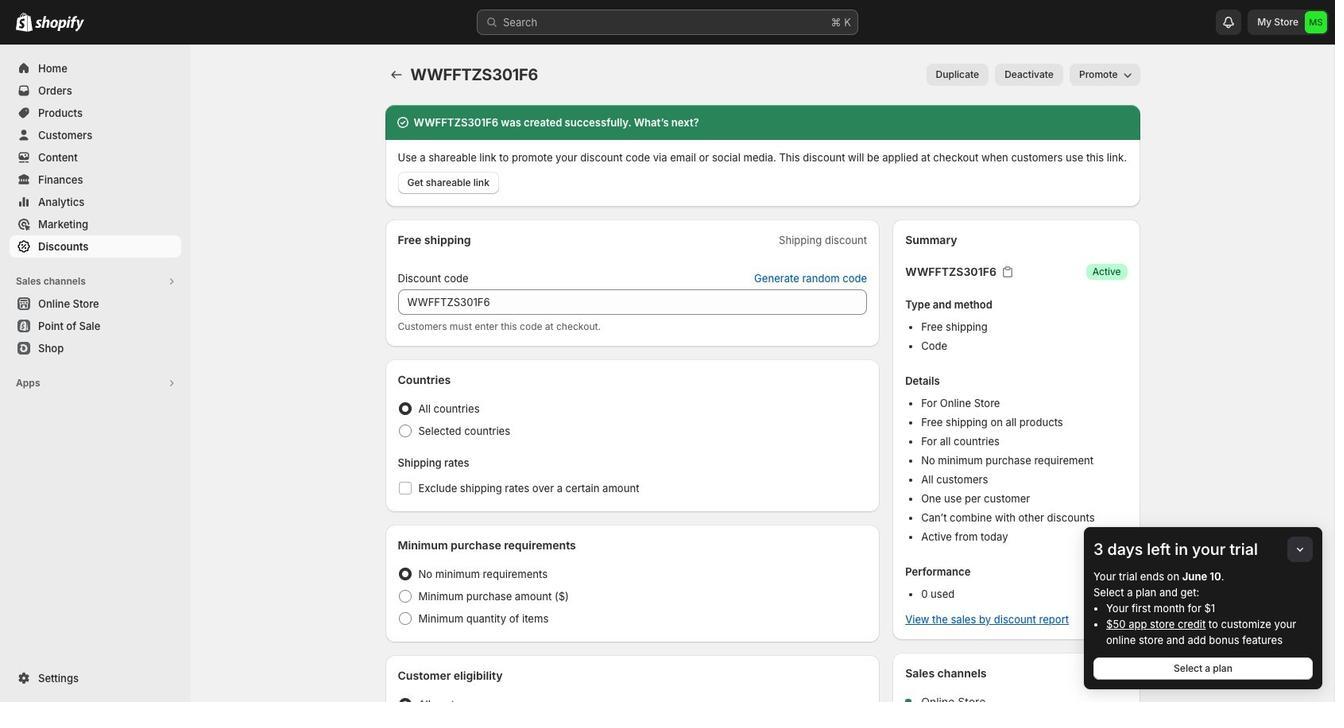Task type: vqa. For each thing, say whether or not it's contained in the screenshot.
My Store Image
yes



Task type: locate. For each thing, give the bounding box(es) containing it.
0 horizontal spatial shopify image
[[16, 13, 33, 32]]

1 horizontal spatial shopify image
[[35, 16, 84, 32]]

shopify image
[[16, 13, 33, 32], [35, 16, 84, 32]]

None text field
[[398, 289, 868, 315]]



Task type: describe. For each thing, give the bounding box(es) containing it.
my store image
[[1305, 11, 1328, 33]]



